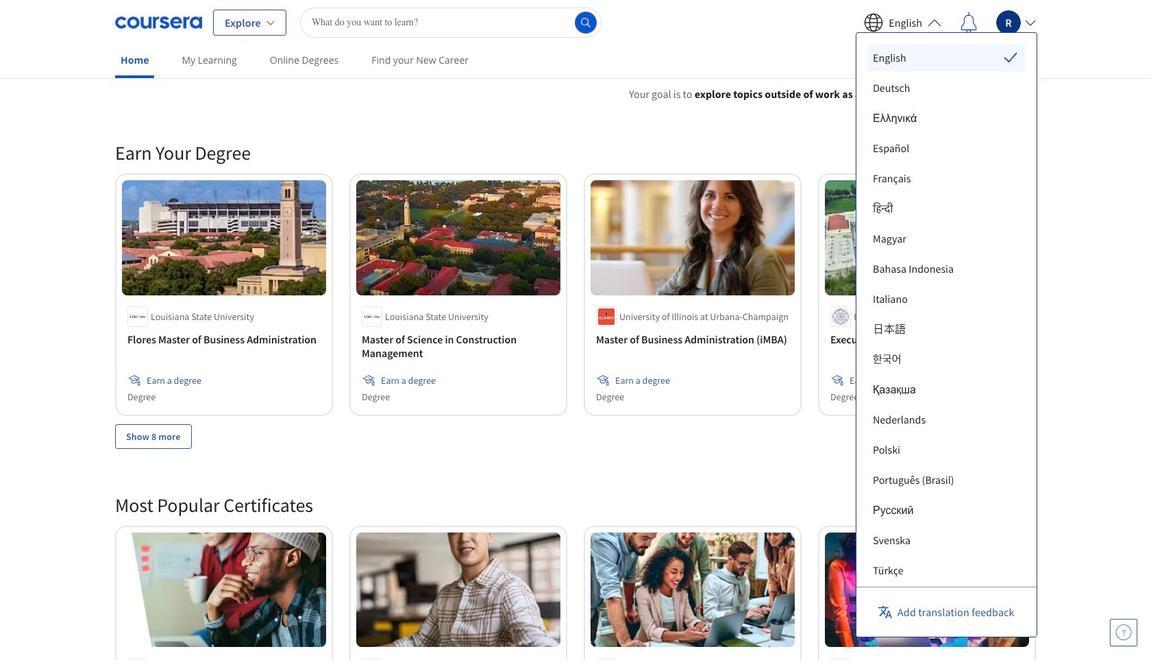 Task type: vqa. For each thing, say whether or not it's contained in the screenshot.
What do you want to learn? text box
no



Task type: locate. For each thing, give the bounding box(es) containing it.
radio item
[[868, 44, 1026, 71]]

coursera image
[[115, 11, 202, 33]]

menu
[[868, 44, 1026, 660]]

None search field
[[300, 7, 602, 37]]

most popular certificates collection element
[[107, 471, 1044, 660]]

main content
[[0, 69, 1151, 660]]

earn your degree collection element
[[107, 119, 1044, 471]]



Task type: describe. For each thing, give the bounding box(es) containing it.
help center image
[[1116, 624, 1132, 641]]



